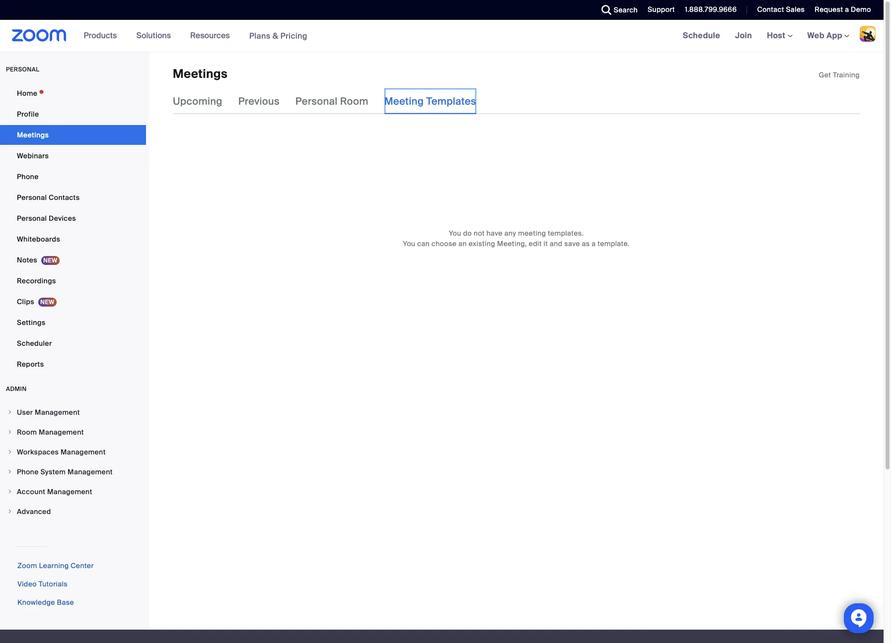 Task type: locate. For each thing, give the bounding box(es) containing it.
1 horizontal spatial meetings
[[173, 66, 228, 81]]

management inside the workspaces management menu item
[[61, 448, 106, 457]]

contact sales link
[[750, 0, 808, 20], [757, 5, 805, 14]]

recordings link
[[0, 271, 146, 291]]

zoom learning center link
[[17, 562, 94, 571]]

settings link
[[0, 313, 146, 333]]

get training
[[819, 71, 860, 80]]

management down the workspaces management menu item
[[68, 468, 113, 477]]

1 vertical spatial a
[[592, 240, 596, 249]]

webinars link
[[0, 146, 146, 166]]

phone up account on the bottom left of page
[[17, 468, 39, 477]]

right image left room management
[[7, 430, 13, 436]]

right image left user
[[7, 410, 13, 416]]

a left demo
[[845, 5, 849, 14]]

template.
[[598, 240, 630, 249]]

1 horizontal spatial room
[[340, 95, 369, 108]]

phone system management menu item
[[0, 463, 146, 482]]

can
[[417, 240, 430, 249]]

have
[[487, 229, 503, 238]]

phone down webinars
[[17, 172, 39, 181]]

personal for personal room
[[296, 95, 338, 108]]

1 vertical spatial room
[[17, 428, 37, 437]]

2 vertical spatial personal
[[17, 214, 47, 223]]

phone for phone
[[17, 172, 39, 181]]

whiteboards link
[[0, 230, 146, 249]]

management for room management
[[39, 428, 84, 437]]

0 horizontal spatial meetings
[[17, 131, 49, 140]]

schedule
[[683, 30, 720, 41]]

2 right image from the top
[[7, 489, 13, 495]]

request
[[815, 5, 843, 14]]

0 vertical spatial you
[[449, 229, 461, 238]]

templates.
[[548, 229, 584, 238]]

whiteboards
[[17, 235, 60, 244]]

meetings
[[173, 66, 228, 81], [17, 131, 49, 140]]

2 phone from the top
[[17, 468, 39, 477]]

0 horizontal spatial you
[[403, 240, 416, 249]]

you left do
[[449, 229, 461, 238]]

management inside phone system management menu item
[[68, 468, 113, 477]]

a inside you do not have any meeting templates. you can choose an existing meeting, edit it and save as a template.
[[592, 240, 596, 249]]

upcoming
[[173, 95, 223, 108]]

advanced
[[17, 508, 51, 517]]

profile picture image
[[860, 26, 876, 42]]

products button
[[84, 20, 121, 52]]

zoom
[[17, 562, 37, 571]]

0 vertical spatial right image
[[7, 410, 13, 416]]

get
[[819, 71, 831, 80]]

1 right image from the top
[[7, 430, 13, 436]]

1 vertical spatial personal
[[17, 193, 47, 202]]

management inside the user management menu item
[[35, 408, 80, 417]]

2 vertical spatial right image
[[7, 509, 13, 515]]

right image inside room management menu item
[[7, 430, 13, 436]]

support link
[[641, 0, 678, 20], [648, 5, 675, 14]]

request a demo link
[[808, 0, 884, 20], [815, 5, 872, 14]]

right image inside account management menu item
[[7, 489, 13, 495]]

edit
[[529, 240, 542, 249]]

0 vertical spatial personal
[[296, 95, 338, 108]]

zoom logo image
[[12, 29, 66, 42]]

3 right image from the top
[[7, 470, 13, 476]]

0 vertical spatial room
[[340, 95, 369, 108]]

a right as
[[592, 240, 596, 249]]

personal contacts
[[17, 193, 80, 202]]

phone inside personal menu menu
[[17, 172, 39, 181]]

solutions button
[[136, 20, 175, 52]]

&
[[273, 31, 278, 41]]

phone inside menu item
[[17, 468, 39, 477]]

profile
[[17, 110, 39, 119]]

search button
[[594, 0, 641, 20]]

previous
[[238, 95, 280, 108]]

pricing
[[280, 31, 308, 41]]

management inside room management menu item
[[39, 428, 84, 437]]

existing
[[469, 240, 495, 249]]

0 horizontal spatial room
[[17, 428, 37, 437]]

right image
[[7, 430, 13, 436], [7, 450, 13, 456], [7, 470, 13, 476]]

banner containing products
[[0, 20, 884, 52]]

management for user management
[[35, 408, 80, 417]]

learning
[[39, 562, 69, 571]]

1 horizontal spatial a
[[845, 5, 849, 14]]

you left can
[[403, 240, 416, 249]]

personal contacts link
[[0, 188, 146, 208]]

a
[[845, 5, 849, 14], [592, 240, 596, 249]]

management up phone system management menu item
[[61, 448, 106, 457]]

meetings up webinars
[[17, 131, 49, 140]]

right image
[[7, 410, 13, 416], [7, 489, 13, 495], [7, 509, 13, 515]]

account management menu item
[[0, 483, 146, 502]]

0 vertical spatial right image
[[7, 430, 13, 436]]

right image left account on the bottom left of page
[[7, 489, 13, 495]]

tutorials
[[39, 580, 68, 589]]

right image left workspaces
[[7, 450, 13, 456]]

plans & pricing link
[[249, 31, 308, 41], [249, 31, 308, 41]]

0 vertical spatial phone
[[17, 172, 39, 181]]

1 phone from the top
[[17, 172, 39, 181]]

user management menu item
[[0, 403, 146, 422]]

scheduler link
[[0, 334, 146, 354]]

management inside account management menu item
[[47, 488, 92, 497]]

web app button
[[808, 30, 850, 41]]

2 vertical spatial right image
[[7, 470, 13, 476]]

management up room management
[[35, 408, 80, 417]]

meeting templates
[[384, 95, 476, 108]]

meetings up upcoming
[[173, 66, 228, 81]]

management up "advanced" menu item
[[47, 488, 92, 497]]

knowledge base link
[[17, 599, 74, 608]]

demo
[[851, 5, 872, 14]]

workspaces
[[17, 448, 59, 457]]

and
[[550, 240, 563, 249]]

management for account management
[[47, 488, 92, 497]]

personal menu menu
[[0, 83, 146, 376]]

1 vertical spatial phone
[[17, 468, 39, 477]]

training
[[833, 71, 860, 80]]

clips
[[17, 298, 34, 307]]

host button
[[767, 30, 793, 41]]

1 vertical spatial meetings
[[17, 131, 49, 140]]

right image inside phone system management menu item
[[7, 470, 13, 476]]

video tutorials
[[17, 580, 68, 589]]

management up workspaces management
[[39, 428, 84, 437]]

3 right image from the top
[[7, 509, 13, 515]]

scheduler
[[17, 339, 52, 348]]

1 right image from the top
[[7, 410, 13, 416]]

right image left system at the bottom left of page
[[7, 470, 13, 476]]

right image left advanced
[[7, 509, 13, 515]]

personal for personal devices
[[17, 214, 47, 223]]

personal inside tabs of meeting tab list
[[296, 95, 338, 108]]

right image inside the user management menu item
[[7, 410, 13, 416]]

1 vertical spatial right image
[[7, 489, 13, 495]]

1 vertical spatial right image
[[7, 450, 13, 456]]

1 vertical spatial you
[[403, 240, 416, 249]]

settings
[[17, 319, 45, 327]]

0 vertical spatial a
[[845, 5, 849, 14]]

1.888.799.9666
[[685, 5, 737, 14]]

0 horizontal spatial a
[[592, 240, 596, 249]]

phone link
[[0, 167, 146, 187]]

personal
[[296, 95, 338, 108], [17, 193, 47, 202], [17, 214, 47, 223]]

app
[[827, 30, 843, 41]]

banner
[[0, 20, 884, 52]]

host
[[767, 30, 788, 41]]

phone
[[17, 172, 39, 181], [17, 468, 39, 477]]

right image inside the workspaces management menu item
[[7, 450, 13, 456]]

management
[[35, 408, 80, 417], [39, 428, 84, 437], [61, 448, 106, 457], [68, 468, 113, 477], [47, 488, 92, 497]]

devices
[[49, 214, 76, 223]]

personal devices
[[17, 214, 76, 223]]

2 right image from the top
[[7, 450, 13, 456]]

meeting,
[[497, 240, 527, 249]]

1 horizontal spatial you
[[449, 229, 461, 238]]

management for workspaces management
[[61, 448, 106, 457]]



Task type: describe. For each thing, give the bounding box(es) containing it.
reports link
[[0, 355, 146, 375]]

right image for phone system management
[[7, 470, 13, 476]]

home link
[[0, 83, 146, 103]]

product information navigation
[[76, 20, 315, 52]]

phone for phone system management
[[17, 468, 39, 477]]

choose
[[432, 240, 457, 249]]

support
[[648, 5, 675, 14]]

room inside menu item
[[17, 428, 37, 437]]

center
[[71, 562, 94, 571]]

tabs of meeting tab list
[[173, 89, 492, 114]]

do
[[463, 229, 472, 238]]

workspaces management
[[17, 448, 106, 457]]

products
[[84, 30, 117, 41]]

admin
[[6, 386, 27, 394]]

notes
[[17, 256, 37, 265]]

zoom learning center
[[17, 562, 94, 571]]

video tutorials link
[[17, 580, 68, 589]]

plans & pricing
[[249, 31, 308, 41]]

meetings link
[[0, 125, 146, 145]]

right image for room management
[[7, 430, 13, 436]]

phone system management
[[17, 468, 113, 477]]

resources button
[[190, 20, 234, 52]]

schedule link
[[676, 20, 728, 52]]

join link
[[728, 20, 760, 52]]

room management
[[17, 428, 84, 437]]

account
[[17, 488, 45, 497]]

right image for workspaces management
[[7, 450, 13, 456]]

solutions
[[136, 30, 171, 41]]

personal room
[[296, 95, 369, 108]]

knowledge base
[[17, 599, 74, 608]]

webinars
[[17, 152, 49, 160]]

web
[[808, 30, 825, 41]]

as
[[582, 240, 590, 249]]

templates
[[426, 95, 476, 108]]

recordings
[[17, 277, 56, 286]]

reports
[[17, 360, 44, 369]]

notes link
[[0, 250, 146, 270]]

base
[[57, 599, 74, 608]]

it
[[544, 240, 548, 249]]

clips link
[[0, 292, 146, 312]]

user management
[[17, 408, 80, 417]]

account management
[[17, 488, 92, 497]]

advanced menu item
[[0, 503, 146, 522]]

web app
[[808, 30, 843, 41]]

resources
[[190, 30, 230, 41]]

join
[[735, 30, 752, 41]]

sales
[[786, 5, 805, 14]]

meeting
[[518, 229, 546, 238]]

meetings inside personal menu menu
[[17, 131, 49, 140]]

personal for personal contacts
[[17, 193, 47, 202]]

room management menu item
[[0, 423, 146, 442]]

meeting
[[384, 95, 424, 108]]

right image for user
[[7, 410, 13, 416]]

user
[[17, 408, 33, 417]]

plans
[[249, 31, 271, 41]]

right image inside "advanced" menu item
[[7, 509, 13, 515]]

contacts
[[49, 193, 80, 202]]

you do not have any meeting templates. you can choose an existing meeting, edit it and save as a template.
[[403, 229, 630, 249]]

search
[[614, 5, 638, 14]]

not
[[474, 229, 485, 238]]

personal
[[6, 66, 39, 74]]

profile link
[[0, 104, 146, 124]]

an
[[459, 240, 467, 249]]

save
[[565, 240, 580, 249]]

right image for account
[[7, 489, 13, 495]]

room inside tabs of meeting tab list
[[340, 95, 369, 108]]

workspaces management menu item
[[0, 443, 146, 462]]

contact
[[757, 5, 784, 14]]

request a demo
[[815, 5, 872, 14]]

any
[[505, 229, 516, 238]]

knowledge
[[17, 599, 55, 608]]

contact sales
[[757, 5, 805, 14]]

system
[[40, 468, 66, 477]]

0 vertical spatial meetings
[[173, 66, 228, 81]]

admin menu menu
[[0, 403, 146, 523]]

home
[[17, 89, 37, 98]]

personal devices link
[[0, 209, 146, 229]]

video
[[17, 580, 37, 589]]

meetings navigation
[[676, 20, 884, 52]]



Task type: vqa. For each thing, say whether or not it's contained in the screenshot.
Solutions
yes



